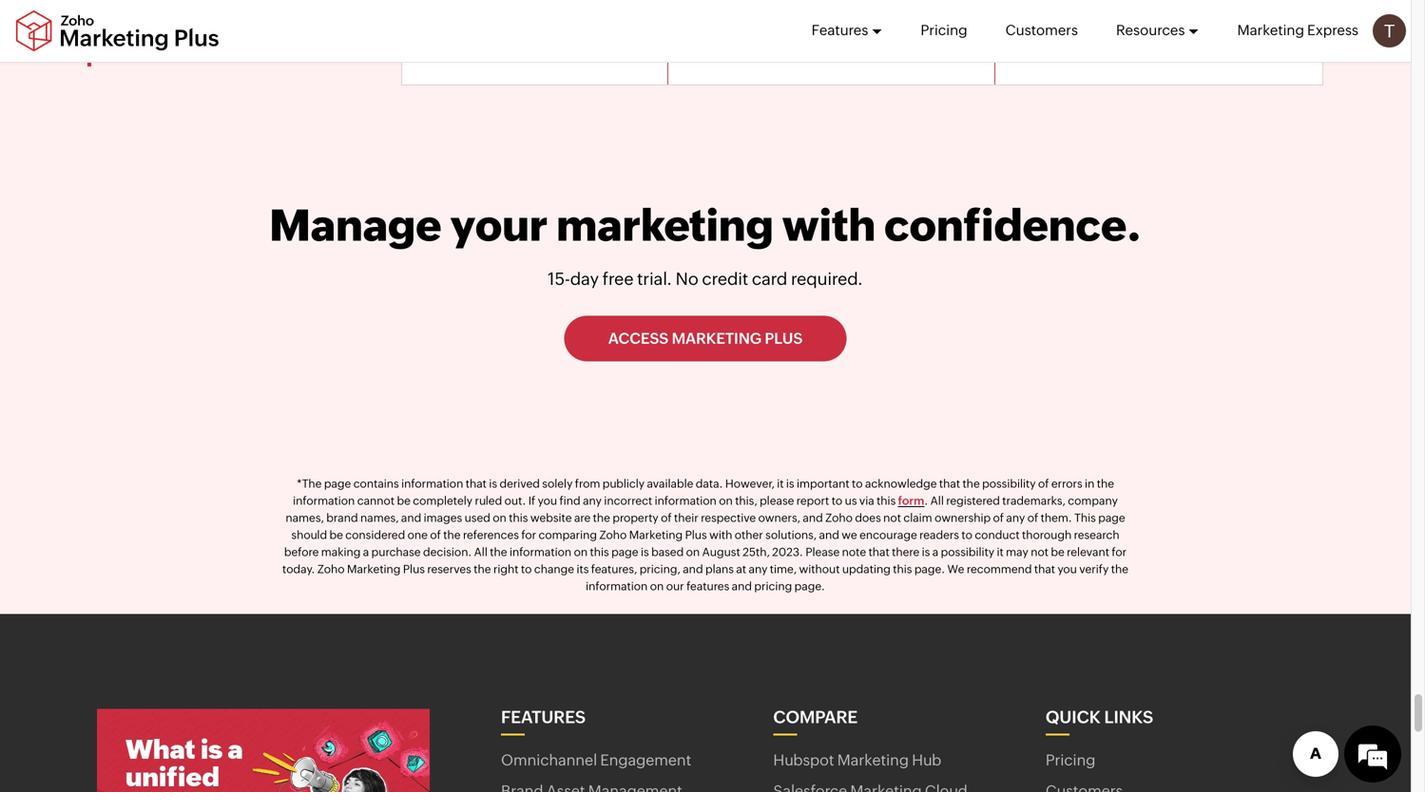 Task type: locate. For each thing, give the bounding box(es) containing it.
all down references
[[474, 546, 488, 559]]

information up change
[[510, 546, 571, 559]]

0 horizontal spatial for
[[521, 529, 536, 542]]

the left right
[[474, 563, 491, 576]]

trademarks,
[[1002, 495, 1066, 508]]

of left the their
[[661, 512, 672, 525]]

it inside *the page contains information that is derived solely from publicly available data. however, it is important to acknowledge that the possibility of errors in the information cannot be completely ruled out. if you find any incorrect information on this, please report to us via this
[[777, 478, 784, 490]]

pricing for left 'pricing' link
[[921, 22, 967, 39]]

the up registered
[[963, 478, 980, 490]]

the
[[963, 478, 980, 490], [1097, 478, 1114, 490], [593, 512, 610, 525], [443, 529, 461, 542], [490, 546, 507, 559], [474, 563, 491, 576], [1111, 563, 1128, 576]]

information down *the
[[293, 495, 355, 508]]

0 horizontal spatial be
[[329, 529, 343, 542]]

0 horizontal spatial any
[[583, 495, 602, 508]]

marketing
[[1237, 22, 1304, 39], [672, 330, 761, 347], [629, 529, 683, 542], [347, 563, 401, 576], [837, 752, 909, 769]]

cannot
[[357, 495, 395, 508]]

be up the making
[[329, 529, 343, 542]]

publicly
[[603, 478, 645, 490]]

on up references
[[493, 512, 507, 525]]

is up please
[[786, 478, 794, 490]]

a down readers
[[932, 546, 939, 559]]

1 horizontal spatial a
[[932, 546, 939, 559]]

1 vertical spatial possibility
[[941, 546, 994, 559]]

pricing for 'pricing' link to the bottom
[[1046, 752, 1096, 769]]

be right cannot
[[397, 495, 411, 508]]

page up features, at the bottom
[[611, 546, 638, 559]]

0 vertical spatial possibility
[[982, 478, 1036, 490]]

marketing up based
[[629, 529, 683, 542]]

thorough
[[1022, 529, 1072, 542]]

1 vertical spatial you
[[1058, 563, 1077, 576]]

without
[[799, 563, 840, 576]]

1 horizontal spatial it
[[997, 546, 1004, 559]]

1 horizontal spatial with
[[782, 201, 876, 251]]

1 horizontal spatial features
[[812, 22, 868, 39]]

for down research
[[1112, 546, 1127, 559]]

1 vertical spatial be
[[329, 529, 343, 542]]

omnichannel engagement link
[[501, 750, 691, 772]]

it up please
[[777, 478, 784, 490]]

0 vertical spatial pricing
[[921, 22, 967, 39]]

page. left we
[[914, 563, 945, 576]]

0 horizontal spatial pricing
[[921, 22, 967, 39]]

resources link
[[1116, 0, 1199, 61]]

1 horizontal spatial you
[[1058, 563, 1077, 576]]

this up features, at the bottom
[[590, 546, 609, 559]]

for down "website"
[[521, 529, 536, 542]]

registered
[[946, 495, 1000, 508]]

0 horizontal spatial with
[[709, 529, 732, 542]]

engagement
[[600, 752, 691, 769]]

1 vertical spatial with
[[709, 529, 732, 542]]

0 horizontal spatial names,
[[286, 512, 324, 525]]

2 horizontal spatial any
[[1006, 512, 1025, 525]]

plus down purchase
[[403, 563, 425, 576]]

the up decision.
[[443, 529, 461, 542]]

2 vertical spatial page
[[611, 546, 638, 559]]

1 vertical spatial page.
[[794, 580, 825, 593]]

possibility up we
[[941, 546, 994, 559]]

that
[[466, 478, 487, 490], [939, 478, 960, 490], [869, 546, 890, 559], [1034, 563, 1055, 576]]

with
[[782, 201, 876, 251], [709, 529, 732, 542]]

1 vertical spatial features
[[501, 708, 586, 728]]

1 horizontal spatial pricing link
[[1046, 750, 1096, 772]]

completely
[[413, 495, 473, 508]]

references
[[463, 529, 519, 542]]

omnichannel
[[501, 752, 597, 769]]

features
[[812, 22, 868, 39], [501, 708, 586, 728]]

0 vertical spatial you
[[538, 495, 557, 508]]

this,
[[735, 495, 757, 508]]

0 vertical spatial for
[[521, 529, 536, 542]]

0 vertical spatial page.
[[914, 563, 945, 576]]

zoho
[[1044, 26, 1079, 42], [825, 512, 853, 525], [599, 529, 627, 542], [317, 563, 345, 576]]

1 horizontal spatial plus
[[685, 529, 707, 542]]

possibility up trademarks,
[[982, 478, 1036, 490]]

in
[[1085, 478, 1095, 490]]

we
[[947, 563, 964, 576]]

0 horizontal spatial it
[[777, 478, 784, 490]]

plus down the their
[[685, 529, 707, 542]]

you left verify
[[1058, 563, 1077, 576]]

2 horizontal spatial page
[[1098, 512, 1125, 525]]

resources
[[1116, 22, 1185, 39]]

features
[[686, 580, 729, 593]]

0 horizontal spatial pricing link
[[921, 0, 967, 61]]

if
[[528, 495, 535, 508]]

this
[[877, 495, 896, 508], [509, 512, 528, 525], [590, 546, 609, 559], [893, 563, 912, 576]]

pricing
[[921, 22, 967, 39], [1046, 752, 1096, 769]]

on up 'respective'
[[719, 495, 733, 508]]

of up trademarks,
[[1038, 478, 1049, 490]]

1 vertical spatial not
[[1031, 546, 1049, 559]]

data.
[[696, 478, 723, 490]]

1 horizontal spatial pricing
[[1046, 752, 1096, 769]]

page right *the
[[324, 478, 351, 490]]

all right .
[[930, 495, 944, 508]]

that down encourage
[[869, 546, 890, 559]]

zoho down the property
[[599, 529, 627, 542]]

it left may
[[997, 546, 1004, 559]]

1 horizontal spatial for
[[1112, 546, 1127, 559]]

1 vertical spatial all
[[474, 546, 488, 559]]

one
[[407, 529, 428, 542]]

before
[[284, 546, 319, 559]]

not up encourage
[[883, 512, 901, 525]]

solely
[[542, 478, 573, 490]]

1 horizontal spatial page.
[[914, 563, 945, 576]]

0 vertical spatial features
[[812, 22, 868, 39]]

0 vertical spatial all
[[930, 495, 944, 508]]

and down report
[[803, 512, 823, 525]]

available
[[647, 478, 693, 490]]

marketing left express
[[1237, 22, 1304, 39]]

2 horizontal spatial be
[[1051, 546, 1065, 559]]

making
[[321, 546, 361, 559]]

names, up should
[[286, 512, 324, 525]]

names, down cannot
[[360, 512, 399, 525]]

quick
[[1046, 708, 1100, 728]]

be down thorough
[[1051, 546, 1065, 559]]

this right via
[[877, 495, 896, 508]]

with up the required.
[[782, 201, 876, 251]]

to up us
[[852, 478, 863, 490]]

2 horizontal spatial plus
[[765, 330, 803, 347]]

0 horizontal spatial features
[[501, 708, 586, 728]]

0 vertical spatial not
[[883, 512, 901, 525]]

any down trademarks,
[[1006, 512, 1025, 525]]

access marketing plus link
[[564, 316, 846, 362]]

august
[[702, 546, 740, 559]]

any inside *the page contains information that is derived solely from publicly available data. however, it is important to acknowledge that the possibility of errors in the information cannot be completely ruled out. if you find any incorrect information on this, please report to us via this
[[583, 495, 602, 508]]

names,
[[286, 512, 324, 525], [360, 512, 399, 525]]

of down trademarks,
[[1027, 512, 1038, 525]]

2 vertical spatial any
[[749, 563, 768, 576]]

note
[[842, 546, 866, 559]]

compare
[[773, 708, 858, 728]]

zoho left 'marketingplus'
[[1044, 26, 1079, 42]]

0 vertical spatial page
[[324, 478, 351, 490]]

0 horizontal spatial page
[[324, 478, 351, 490]]

a down considered
[[363, 546, 369, 559]]

on up its
[[574, 546, 588, 559]]

any down from
[[583, 495, 602, 508]]

no
[[676, 269, 699, 289]]

hubspot marketing hub link
[[773, 750, 941, 772]]

0 vertical spatial any
[[583, 495, 602, 508]]

updating
[[842, 563, 891, 576]]

0 horizontal spatial you
[[538, 495, 557, 508]]

manage your marketing with confidence.
[[269, 201, 1141, 251]]

1 horizontal spatial be
[[397, 495, 411, 508]]

marketingplus
[[1081, 26, 1178, 42]]

with up august
[[709, 529, 732, 542]]

time,
[[770, 563, 797, 576]]

not down thorough
[[1031, 546, 1049, 559]]

terry turtle image
[[1373, 14, 1406, 48]]

0 horizontal spatial plus
[[403, 563, 425, 576]]

is right there
[[922, 546, 930, 559]]

ruled
[[475, 495, 502, 508]]

our
[[666, 580, 684, 593]]

0 vertical spatial it
[[777, 478, 784, 490]]

hubspot
[[773, 752, 834, 769]]

1 vertical spatial it
[[997, 546, 1004, 559]]

1 horizontal spatial names,
[[360, 512, 399, 525]]

1 vertical spatial pricing
[[1046, 752, 1096, 769]]

information up the their
[[655, 495, 717, 508]]

marketing express link
[[1237, 0, 1359, 61]]

on right based
[[686, 546, 700, 559]]

a
[[363, 546, 369, 559], [932, 546, 939, 559]]

of
[[1038, 478, 1049, 490], [661, 512, 672, 525], [993, 512, 1004, 525], [1027, 512, 1038, 525], [430, 529, 441, 542]]

omnichannel engagement
[[501, 752, 691, 769]]

free
[[602, 269, 634, 289]]

any
[[583, 495, 602, 508], [1006, 512, 1025, 525], [749, 563, 768, 576]]

to
[[852, 478, 863, 490], [832, 495, 842, 508], [962, 529, 972, 542], [521, 563, 532, 576]]

0 vertical spatial be
[[397, 495, 411, 508]]

card
[[752, 269, 788, 289]]

this
[[1074, 512, 1096, 525]]

change
[[534, 563, 574, 576]]

information up the completely
[[401, 478, 463, 490]]

pricing,
[[640, 563, 681, 576]]

research
[[1074, 529, 1120, 542]]

please
[[806, 546, 840, 559]]

any right at
[[749, 563, 768, 576]]

pricing link
[[921, 0, 967, 61], [1046, 750, 1096, 772]]

not
[[883, 512, 901, 525], [1031, 546, 1049, 559]]

page. down without
[[794, 580, 825, 593]]

page
[[324, 478, 351, 490], [1098, 512, 1125, 525], [611, 546, 638, 559]]

find
[[560, 495, 581, 508]]

on inside *the page contains information that is derived solely from publicly available data. however, it is important to acknowledge that the possibility of errors in the information cannot be completely ruled out. if you find any incorrect information on this, please report to us via this
[[719, 495, 733, 508]]

you right if on the left of the page
[[538, 495, 557, 508]]

*the
[[297, 478, 322, 490]]

you inside *the page contains information that is derived solely from publicly available data. however, it is important to acknowledge that the possibility of errors in the information cannot be completely ruled out. if you find any incorrect information on this, please report to us via this
[[538, 495, 557, 508]]

plus down card
[[765, 330, 803, 347]]

0 vertical spatial pricing link
[[921, 0, 967, 61]]

page up research
[[1098, 512, 1125, 525]]

0 horizontal spatial a
[[363, 546, 369, 559]]

0 horizontal spatial all
[[474, 546, 488, 559]]



Task type: vqa. For each thing, say whether or not it's contained in the screenshot.
Learn More link to the left
no



Task type: describe. For each thing, give the bounding box(es) containing it.
1 horizontal spatial page
[[611, 546, 638, 559]]

the right are
[[593, 512, 610, 525]]

1 horizontal spatial any
[[749, 563, 768, 576]]

vs
[[1181, 26, 1196, 42]]

1 vertical spatial page
[[1098, 512, 1125, 525]]

page inside *the page contains information that is derived solely from publicly available data. however, it is important to acknowledge that the possibility of errors in the information cannot be completely ruled out. if you find any incorrect information on this, please report to us via this
[[324, 478, 351, 490]]

confidence.
[[884, 201, 1141, 251]]

2 names, from the left
[[360, 512, 399, 525]]

hub
[[912, 752, 941, 769]]

there
[[892, 546, 920, 559]]

this down out. at the left bottom of page
[[509, 512, 528, 525]]

us
[[845, 495, 857, 508]]

trial.
[[637, 269, 672, 289]]

them.
[[1041, 512, 1072, 525]]

important
[[797, 478, 850, 490]]

of inside *the page contains information that is derived solely from publicly available data. however, it is important to acknowledge that the possibility of errors in the information cannot be completely ruled out. if you find any incorrect information on this, please report to us via this
[[1038, 478, 1049, 490]]

other
[[735, 529, 763, 542]]

that up ruled
[[466, 478, 487, 490]]

and up the features
[[683, 563, 703, 576]]

0 horizontal spatial page.
[[794, 580, 825, 593]]

. all registered trademarks, company names, brand names, and images used on this website are the property of their respective owners, and zoho does not claim ownership of any of them. this page should be considered one of the references for comparing zoho marketing plus with other solutions, and we encourage readers to conduct thorough research before making a purchase decision. all the information on this page is based on august 25th, 2023. please note that there is a possibility it may not be relevant for today. zoho marketing plus reserves the right to change its features, pricing, and plans at any time, without updating this page. we recommend that you verify the information on our features and pricing page.
[[282, 495, 1128, 593]]

of up the conduct on the bottom right
[[993, 512, 1004, 525]]

0 horizontal spatial not
[[883, 512, 901, 525]]

1 vertical spatial plus
[[685, 529, 707, 542]]

1 vertical spatial any
[[1006, 512, 1025, 525]]

what is a unified marketing platform image
[[97, 710, 430, 793]]

marketing left hub
[[837, 752, 909, 769]]

to down ownership
[[962, 529, 972, 542]]

marketing down purchase
[[347, 563, 401, 576]]

25th,
[[743, 546, 770, 559]]

access marketing plus
[[608, 330, 803, 347]]

we
[[842, 529, 857, 542]]

manage
[[269, 201, 442, 251]]

their
[[674, 512, 699, 525]]

brand
[[326, 512, 358, 525]]

0 vertical spatial with
[[782, 201, 876, 251]]

you inside . all registered trademarks, company names, brand names, and images used on this website are the property of their respective owners, and zoho does not claim ownership of any of them. this page should be considered one of the references for comparing zoho marketing plus with other solutions, and we encourage readers to conduct thorough research before making a purchase decision. all the information on this page is based on august 25th, 2023. please note that there is a possibility it may not be relevant for today. zoho marketing plus reserves the right to change its features, pricing, and plans at any time, without updating this page. we recommend that you verify the information on our features and pricing page.
[[1058, 563, 1077, 576]]

encourage
[[860, 529, 917, 542]]

marketing
[[556, 201, 774, 251]]

considered
[[345, 529, 405, 542]]

1 horizontal spatial all
[[930, 495, 944, 508]]

express
[[1307, 22, 1359, 39]]

company
[[1068, 495, 1118, 508]]

from
[[575, 478, 600, 490]]

this down there
[[893, 563, 912, 576]]

reserves
[[427, 563, 471, 576]]

customers link
[[1005, 0, 1078, 61]]

on down pricing,
[[650, 580, 664, 593]]

report
[[796, 495, 829, 508]]

day
[[570, 269, 599, 289]]

errors
[[1051, 478, 1082, 490]]

pricing
[[754, 580, 792, 593]]

verify
[[1079, 563, 1109, 576]]

owners,
[[758, 512, 800, 525]]

recommend
[[967, 563, 1032, 576]]

used
[[464, 512, 490, 525]]

form
[[898, 495, 924, 508]]

ownership
[[935, 512, 991, 525]]

with inside . all registered trademarks, company names, brand names, and images used on this website are the property of their respective owners, and zoho does not claim ownership of any of them. this page should be considered one of the references for comparing zoho marketing plus with other solutions, and we encourage readers to conduct thorough research before making a purchase decision. all the information on this page is based on august 25th, 2023. please note that there is a possibility it may not be relevant for today. zoho marketing plus reserves the right to change its features, pricing, and plans at any time, without updating this page. we recommend that you verify the information on our features and pricing page.
[[709, 529, 732, 542]]

zoho marketingplus logo image
[[14, 10, 221, 52]]

at
[[736, 563, 746, 576]]

website
[[530, 512, 572, 525]]

possibility inside *the page contains information that is derived solely from publicly available data. however, it is important to acknowledge that the possibility of errors in the information cannot be completely ruled out. if you find any incorrect information on this, please report to us via this
[[982, 478, 1036, 490]]

via
[[859, 495, 874, 508]]

acknowledge
[[865, 478, 937, 490]]

comparing
[[539, 529, 597, 542]]

property
[[613, 512, 659, 525]]

information down features, at the bottom
[[586, 580, 648, 593]]

quick links
[[1046, 708, 1153, 728]]

0 vertical spatial plus
[[765, 330, 803, 347]]

1 names, from the left
[[286, 512, 324, 525]]

hubspot marketing hub
[[773, 752, 941, 769]]

claim
[[903, 512, 932, 525]]

this inside *the page contains information that is derived solely from publicly available data. however, it is important to acknowledge that the possibility of errors in the information cannot be completely ruled out. if you find any incorrect information on this, please report to us via this
[[877, 495, 896, 508]]

purchase
[[371, 546, 421, 559]]

to right right
[[521, 563, 532, 576]]

*the page contains information that is derived solely from publicly available data. however, it is important to acknowledge that the possibility of errors in the information cannot be completely ruled out. if you find any incorrect information on this, please report to us via this
[[293, 478, 1114, 508]]

required.
[[791, 269, 863, 289]]

marketing express
[[1237, 22, 1359, 39]]

possibility inside . all registered trademarks, company names, brand names, and images used on this website are the property of their respective owners, and zoho does not claim ownership of any of them. this page should be considered one of the references for comparing zoho marketing plus with other solutions, and we encourage readers to conduct thorough research before making a purchase decision. all the information on this page is based on august 25th, 2023. please note that there is a possibility it may not be relevant for today. zoho marketing plus reserves the right to change its features, pricing, and plans at any time, without updating this page. we recommend that you verify the information on our features and pricing page.
[[941, 546, 994, 559]]

that down thorough
[[1034, 563, 1055, 576]]

downloads
[[106, 41, 198, 60]]

zoho down the making
[[317, 563, 345, 576]]

may
[[1006, 546, 1028, 559]]

is up ruled
[[489, 478, 497, 490]]

the right verify
[[1111, 563, 1128, 576]]

zoho marketingplus vs salesforce
[[1044, 26, 1267, 42]]

2 vertical spatial plus
[[403, 563, 425, 576]]

2023.
[[772, 546, 803, 559]]

and up one
[[401, 512, 421, 525]]

readers
[[919, 529, 959, 542]]

customers
[[1005, 22, 1078, 39]]

15-
[[548, 269, 570, 289]]

links
[[1104, 708, 1153, 728]]

should
[[291, 529, 327, 542]]

conduct
[[975, 529, 1020, 542]]

respective
[[701, 512, 756, 525]]

your
[[450, 201, 548, 251]]

1 horizontal spatial not
[[1031, 546, 1049, 559]]

please
[[760, 495, 794, 508]]

images
[[424, 512, 462, 525]]

1 vertical spatial for
[[1112, 546, 1127, 559]]

decision.
[[423, 546, 472, 559]]

1 a from the left
[[363, 546, 369, 559]]

however,
[[725, 478, 775, 490]]

its
[[577, 563, 589, 576]]

plans
[[705, 563, 734, 576]]

access
[[608, 330, 668, 347]]

the up right
[[490, 546, 507, 559]]

zoho up we
[[825, 512, 853, 525]]

2 vertical spatial be
[[1051, 546, 1065, 559]]

to left us
[[832, 495, 842, 508]]

that up registered
[[939, 478, 960, 490]]

today.
[[282, 563, 315, 576]]

is left based
[[641, 546, 649, 559]]

contains
[[353, 478, 399, 490]]

of right one
[[430, 529, 441, 542]]

.
[[924, 495, 928, 508]]

out.
[[504, 495, 526, 508]]

and up please
[[819, 529, 839, 542]]

the right 'in'
[[1097, 478, 1114, 490]]

be inside *the page contains information that is derived solely from publicly available data. however, it is important to acknowledge that the possibility of errors in the information cannot be completely ruled out. if you find any incorrect information on this, please report to us via this
[[397, 495, 411, 508]]

based
[[651, 546, 684, 559]]

salesforce
[[1198, 26, 1267, 42]]

right
[[493, 563, 519, 576]]

and down at
[[732, 580, 752, 593]]

it inside . all registered trademarks, company names, brand names, and images used on this website are the property of their respective owners, and zoho does not claim ownership of any of them. this page should be considered one of the references for comparing zoho marketing plus with other solutions, and we encourage readers to conduct thorough research before making a purchase decision. all the information on this page is based on august 25th, 2023. please note that there is a possibility it may not be relevant for today. zoho marketing plus reserves the right to change its features, pricing, and plans at any time, without updating this page. we recommend that you verify the information on our features and pricing page.
[[997, 546, 1004, 559]]

2 a from the left
[[932, 546, 939, 559]]

1 vertical spatial pricing link
[[1046, 750, 1096, 772]]

marketing down credit
[[672, 330, 761, 347]]



